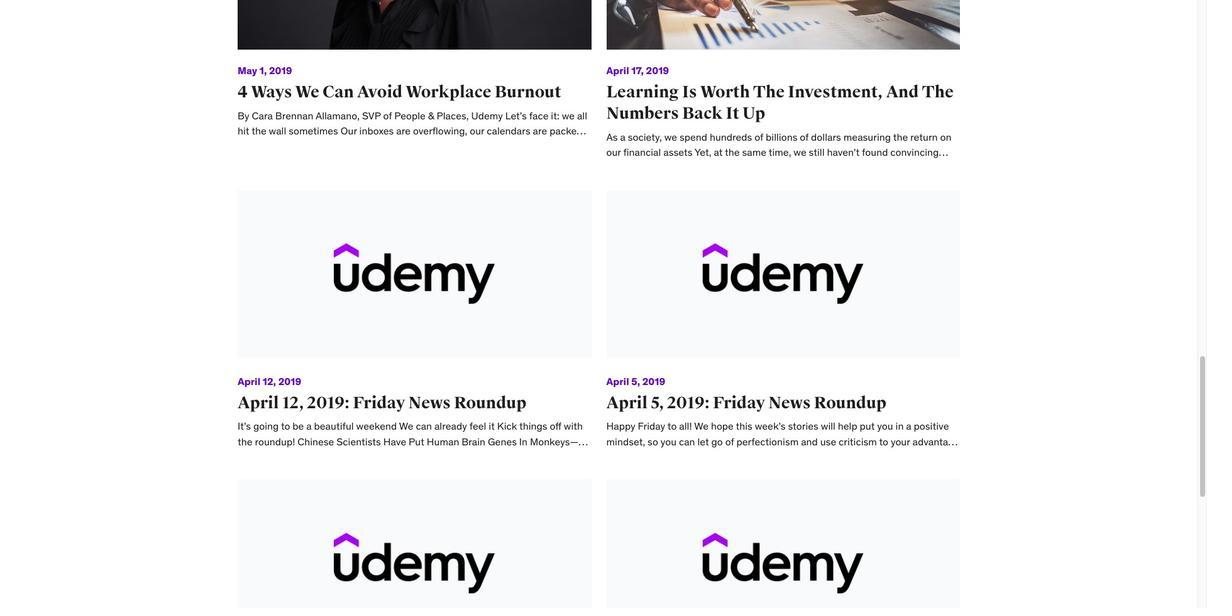 Task type: describe. For each thing, give the bounding box(es) containing it.
put
[[860, 420, 875, 433]]

week's
[[755, 420, 786, 433]]

as inside it's going to be a beautiful weekend we can already feel it kick things off with the roundup! chinese scientists have put human brain genes in monkeys— and yes, they may be smarter as if we weren't worried enough about artificial intelligence outsmarting us humans, now we've gotta watch our backs for...
[[375, 451, 386, 464]]

1 vertical spatial return
[[709, 161, 737, 174]]

year,
[[785, 177, 806, 189]]

1 horizontal spatial measuring
[[844, 131, 891, 143]]

enough
[[484, 451, 518, 464]]

found
[[862, 146, 888, 159]]

numbers
[[607, 103, 679, 124]]

advantage
[[913, 436, 960, 448]]

djs
[[765, 467, 780, 479]]

positive
[[914, 420, 949, 433]]

our inside happy friday to all! we hope this week's stories will help put you in a positive mindset, so you can let go of perfectionism and use criticism to your advantage of course, we've also got stuff about how technology is reshaping our world, from "algoraves" to unfunny robots djs of the future don't spin...
[[902, 451, 916, 464]]

now
[[403, 467, 421, 479]]

chinese
[[298, 436, 334, 448]]

the inside happy friday to all! we hope this week's stories will help put you in a positive mindset, so you can let go of perfectionism and use criticism to your advantage of course, we've also got stuff about how technology is reshaping our world, from "algoraves" to unfunny robots djs of the future don't spin...
[[796, 467, 812, 479]]

may inside it's going to be a beautiful weekend we can already feel it kick things off with the roundup! chinese scientists have put human brain genes in monkeys— and yes, they may be smarter as if we weren't worried enough about artificial intelligence outsmarting us humans, now we've gotta watch our backs for...
[[301, 451, 319, 464]]

backs
[[524, 467, 551, 479]]

future
[[815, 467, 844, 479]]

beautiful
[[314, 420, 354, 433]]

the up account
[[692, 161, 707, 174]]

as a society, we spend hundreds of billions of dollars measuring the return on our financial assets yet, at the same time, we still haven't found convincing ways of measuring the return on our investments in developing people and i get it: if my bank account pays me 1% a year, i can measure it to the penny...
[[607, 131, 952, 189]]

watch
[[478, 467, 505, 479]]

spend
[[680, 131, 708, 143]]

burnout
[[495, 82, 562, 103]]

criticism
[[839, 436, 877, 448]]

hundreds
[[710, 131, 753, 143]]

if
[[635, 177, 641, 189]]

april 12, 2019: friday news roundup
[[238, 393, 527, 414]]

for...
[[553, 467, 572, 479]]

is
[[845, 451, 852, 464]]

if
[[389, 451, 395, 464]]

scientists
[[337, 436, 381, 448]]

and inside it's going to be a beautiful weekend we can already feel it kick things off with the roundup! chinese scientists have put human brain genes in monkeys— and yes, they may be smarter as if we weren't worried enough about artificial intelligence outsmarting us humans, now we've gotta watch our backs for...
[[238, 451, 255, 464]]

your
[[891, 436, 911, 448]]

can inside "as a society, we spend hundreds of billions of dollars measuring the return on our financial assets yet, at the same time, we still haven't found convincing ways of measuring the return on our investments in developing people and i get it: if my bank account pays me 1% a year, i can measure it to the penny..."
[[814, 177, 830, 189]]

we inside it's going to be a beautiful weekend we can already feel it kick things off with the roundup! chinese scientists have put human brain genes in monkeys— and yes, they may be smarter as if we weren't worried enough about artificial intelligence outsmarting us humans, now we've gotta watch our backs for...
[[397, 451, 410, 464]]

account
[[684, 177, 720, 189]]

workplace
[[406, 82, 492, 103]]

0 horizontal spatial of
[[607, 451, 617, 464]]

avoid
[[357, 82, 403, 103]]

2019 for ways
[[269, 64, 292, 77]]

2019 for 12,
[[278, 375, 301, 388]]

0 horizontal spatial measuring
[[642, 161, 690, 174]]

april 5, 2019
[[607, 375, 666, 388]]

2019 for is
[[646, 64, 669, 77]]

1,
[[260, 64, 267, 77]]

our inside it's going to be a beautiful weekend we can already feel it kick things off with the roundup! chinese scientists have put human brain genes in monkeys— and yes, they may be smarter as if we weren't worried enough about artificial intelligence outsmarting us humans, now we've gotta watch our backs for...
[[507, 467, 522, 479]]

mindset,
[[607, 436, 645, 448]]

a right 1%
[[777, 177, 783, 189]]

gotta
[[451, 467, 475, 479]]

help
[[838, 420, 858, 433]]

learning is worth the investment, and the numbers back it up link
[[607, 82, 954, 124]]

2019 for 5,
[[643, 375, 666, 388]]

from
[[607, 467, 628, 479]]

how
[[772, 451, 790, 464]]

us
[[349, 467, 360, 479]]

of left 'dollars'
[[800, 131, 809, 143]]

same
[[743, 146, 767, 159]]

our down same in the right top of the page
[[753, 161, 767, 174]]

also
[[683, 451, 701, 464]]

assets
[[664, 146, 693, 159]]

off
[[550, 420, 562, 433]]

world,
[[919, 451, 946, 464]]

use
[[821, 436, 837, 448]]

a inside it's going to be a beautiful weekend we can already feel it kick things off with the roundup! chinese scientists have put human brain genes in monkeys— and yes, they may be smarter as if we weren't worried enough about artificial intelligence outsmarting us humans, now we've gotta watch our backs for...
[[306, 420, 312, 433]]

convincing
[[891, 146, 939, 159]]

2 horizontal spatial we
[[794, 146, 807, 159]]

we've inside happy friday to all! we hope this week's stories will help put you in a positive mindset, so you can let go of perfectionism and use criticism to your advantage of course, we've also got stuff about how technology is reshaping our world, from "algoraves" to unfunny robots djs of the future don't spin...
[[655, 451, 680, 464]]

me
[[745, 177, 759, 189]]

2019: for 12,
[[307, 393, 350, 414]]

it:
[[624, 177, 632, 189]]

4 ways we can avoid workplace burnout
[[238, 82, 562, 103]]

bank
[[659, 177, 681, 189]]

back
[[682, 103, 723, 124]]

and inside learning is worth the investment, and the numbers back it up
[[886, 82, 919, 103]]

friday for 12,
[[353, 393, 405, 414]]

so
[[648, 436, 658, 448]]

billions
[[766, 131, 798, 143]]

as inside "as a society, we spend hundreds of billions of dollars measuring the return on our financial assets yet, at the same time, we still haven't found convincing ways of measuring the return on our investments in developing people and i get it: if my bank account pays me 1% a year, i can measure it to the penny..."
[[607, 131, 618, 143]]

to inside "as a society, we spend hundreds of billions of dollars measuring the return on our financial assets yet, at the same time, we still haven't found convincing ways of measuring the return on our investments in developing people and i get it: if my bank account pays me 1% a year, i can measure it to the penny..."
[[882, 177, 891, 189]]

perfectionism
[[737, 436, 799, 448]]

april 5, 2019: friday news roundup link
[[607, 393, 887, 414]]

we inside happy friday to all! we hope this week's stories will help put you in a positive mindset, so you can let go of perfectionism and use criticism to your advantage of course, we've also got stuff about how technology is reshaping our world, from "algoraves" to unfunny robots djs of the future don't spin...
[[695, 420, 709, 433]]

robots
[[733, 467, 762, 479]]

we've inside it's going to be a beautiful weekend we can already feel it kick things off with the roundup! chinese scientists have put human brain genes in monkeys— and yes, they may be smarter as if we weren't worried enough about artificial intelligence outsmarting us humans, now we've gotta watch our backs for...
[[424, 467, 449, 479]]

is
[[682, 82, 697, 103]]

investment,
[[788, 82, 883, 103]]

hope
[[711, 420, 734, 433]]

financial
[[624, 146, 661, 159]]

it inside "as a society, we spend hundreds of billions of dollars measuring the return on our financial assets yet, at the same time, we still haven't found convincing ways of measuring the return on our investments in developing people and i get it: if my bank account pays me 1% a year, i can measure it to the penny..."
[[874, 177, 880, 189]]

friday for 5,
[[713, 393, 766, 414]]

4
[[238, 82, 248, 103]]

they
[[277, 451, 299, 464]]

up
[[743, 103, 766, 124]]

april for april 5, 2019: friday news roundup
[[607, 375, 629, 388]]

about inside it's going to be a beautiful weekend we can already feel it kick things off with the roundup! chinese scientists have put human brain genes in monkeys— and yes, they may be smarter as if we weren't worried enough about artificial intelligence outsmarting us humans, now we've gotta watch our backs for...
[[521, 451, 547, 464]]

happy
[[607, 420, 636, 433]]

weren't
[[412, 451, 445, 464]]

at
[[714, 146, 723, 159]]

1 vertical spatial i
[[809, 177, 811, 189]]

intelligence
[[238, 467, 290, 479]]

1 horizontal spatial return
[[911, 131, 938, 143]]

kick
[[497, 420, 517, 433]]

going
[[253, 420, 279, 433]]



Task type: locate. For each thing, give the bounding box(es) containing it.
and up convincing
[[886, 82, 919, 103]]

worried
[[448, 451, 482, 464]]

5, up happy
[[632, 375, 640, 388]]

1 vertical spatial may
[[301, 451, 319, 464]]

this
[[736, 420, 753, 433]]

1 vertical spatial and
[[922, 161, 940, 174]]

roundup up help
[[814, 393, 887, 414]]

as left if
[[375, 451, 386, 464]]

the down people
[[893, 177, 908, 189]]

april 12, 2019: friday news roundup link
[[238, 393, 527, 414]]

time,
[[769, 146, 792, 159]]

human
[[427, 436, 459, 448]]

0 vertical spatial can
[[814, 177, 830, 189]]

0 horizontal spatial i
[[809, 177, 811, 189]]

1 horizontal spatial i
[[943, 161, 946, 174]]

april 12, 2019
[[238, 375, 301, 388]]

1 vertical spatial 5,
[[651, 393, 664, 414]]

in
[[519, 436, 528, 448]]

ways
[[607, 161, 629, 174]]

1%
[[762, 177, 775, 189]]

it
[[726, 103, 740, 124]]

news up already
[[409, 393, 451, 414]]

may left 1,
[[238, 64, 257, 77]]

and left yes,
[[238, 451, 255, 464]]

be
[[322, 451, 334, 464]]

stories
[[788, 420, 819, 433]]

0 horizontal spatial about
[[521, 451, 547, 464]]

you right put
[[878, 420, 894, 433]]

april for learning is worth the investment, and the numbers back it up
[[607, 64, 629, 77]]

on up me
[[739, 161, 750, 174]]

april left 17,
[[607, 64, 629, 77]]

1 horizontal spatial we
[[665, 131, 677, 143]]

0 horizontal spatial 2019:
[[307, 393, 350, 414]]

in up 'your'
[[896, 420, 904, 433]]

"algoraves"
[[630, 467, 681, 479]]

of inside happy friday to all! we hope this week's stories will help put you in a positive mindset, so you can let go of perfectionism and use criticism to your advantage of course, we've also got stuff about how technology is reshaping our world, from "algoraves" to unfunny robots djs of the future don't spin...
[[726, 436, 734, 448]]

17,
[[632, 64, 644, 77]]

learning is worth the investment, and the numbers back it up
[[607, 82, 954, 124]]

2019: for 5,
[[668, 393, 710, 414]]

and
[[801, 436, 818, 448], [238, 451, 255, 464]]

it inside it's going to be a beautiful weekend we can already feel it kick things off with the roundup! chinese scientists have put human brain genes in monkeys— and yes, they may be smarter as if we weren't worried enough about artificial intelligence outsmarting us humans, now we've gotta watch our backs for...
[[489, 420, 495, 433]]

we inside it's going to be a beautiful weekend we can already feel it kick things off with the roundup! chinese scientists have put human brain genes in monkeys— and yes, they may be smarter as if we weren't worried enough about artificial intelligence outsmarting us humans, now we've gotta watch our backs for...
[[399, 420, 414, 433]]

in inside "as a society, we spend hundreds of billions of dollars measuring the return on our financial assets yet, at the same time, we still haven't found convincing ways of measuring the return on our investments in developing people and i get it: if my bank account pays me 1% a year, i can measure it to the penny..."
[[827, 161, 835, 174]]

0 vertical spatial of
[[607, 451, 617, 464]]

2 news from the left
[[769, 393, 811, 414]]

we up let
[[695, 420, 709, 433]]

12, up be
[[282, 393, 304, 414]]

1 roundup from the left
[[454, 393, 527, 414]]

our down 'your'
[[902, 451, 916, 464]]

worth
[[700, 82, 750, 103]]

0 horizontal spatial as
[[375, 451, 386, 464]]

news for april 12, 2019: friday news roundup
[[409, 393, 451, 414]]

1 vertical spatial 12,
[[282, 393, 304, 414]]

0 vertical spatial it
[[874, 177, 880, 189]]

let
[[698, 436, 709, 448]]

1 horizontal spatial can
[[679, 436, 695, 448]]

0 horizontal spatial the
[[753, 82, 785, 103]]

1 horizontal spatial and
[[801, 436, 818, 448]]

penny...
[[911, 177, 945, 189]]

a right be
[[306, 420, 312, 433]]

learning
[[607, 82, 679, 103]]

2 horizontal spatial the
[[922, 82, 954, 103]]

all!
[[679, 420, 692, 433]]

i
[[943, 161, 946, 174], [809, 177, 811, 189]]

stuff
[[721, 451, 741, 464]]

the inside it's going to be a beautiful weekend we can already feel it kick things off with the roundup! chinese scientists have put human brain genes in monkeys— and yes, they may be smarter as if we weren't worried enough about artificial intelligence outsmarting us humans, now we've gotta watch our backs for...
[[238, 436, 253, 448]]

0 horizontal spatial we
[[397, 451, 410, 464]]

roundup for april 5, 2019: friday news roundup
[[814, 393, 887, 414]]

on up penny...
[[941, 131, 952, 143]]

0 vertical spatial and
[[801, 436, 818, 448]]

2019 up be
[[278, 375, 301, 388]]

april 17, 2019
[[607, 64, 669, 77]]

1 vertical spatial can
[[416, 420, 432, 433]]

2019 right 1,
[[269, 64, 292, 77]]

the
[[753, 82, 785, 103], [922, 82, 954, 103], [796, 467, 812, 479]]

genes
[[488, 436, 517, 448]]

may 1, 2019
[[238, 64, 292, 77]]

we left can
[[295, 82, 320, 103]]

investments
[[770, 161, 825, 174]]

be
[[293, 420, 304, 433]]

0 horizontal spatial on
[[739, 161, 750, 174]]

we up investments
[[794, 146, 807, 159]]

my
[[643, 177, 657, 189]]

the down it's
[[238, 436, 253, 448]]

it
[[874, 177, 880, 189], [489, 420, 495, 433]]

1 about from the left
[[521, 451, 547, 464]]

brain
[[462, 436, 486, 448]]

0 horizontal spatial we've
[[424, 467, 449, 479]]

roundup
[[454, 393, 527, 414], [814, 393, 887, 414]]

0 horizontal spatial and
[[238, 451, 255, 464]]

april for april 12, 2019: friday news roundup
[[238, 375, 261, 388]]

1 horizontal spatial the
[[796, 467, 812, 479]]

1 2019: from the left
[[307, 393, 350, 414]]

0 horizontal spatial 12,
[[263, 375, 276, 388]]

already
[[435, 420, 467, 433]]

go
[[712, 436, 723, 448]]

roundup for april 12, 2019: friday news roundup
[[454, 393, 527, 414]]

1 horizontal spatial 2019:
[[668, 393, 710, 414]]

0 horizontal spatial and
[[886, 82, 919, 103]]

0 horizontal spatial roundup
[[454, 393, 527, 414]]

12, up going
[[263, 375, 276, 388]]

2 horizontal spatial we
[[695, 420, 709, 433]]

and down stories
[[801, 436, 818, 448]]

can inside it's going to be a beautiful weekend we can already feel it kick things off with the roundup! chinese scientists have put human brain genes in monkeys— and yes, they may be smarter as if we weren't worried enough about artificial intelligence outsmarting us humans, now we've gotta watch our backs for...
[[416, 420, 432, 433]]

1 horizontal spatial news
[[769, 393, 811, 414]]

return down at at right
[[709, 161, 737, 174]]

happy friday to all! we hope this week's stories will help put you in a positive mindset, so you can let go of perfectionism and use criticism to your advantage of course, we've also got stuff about how technology is reshaping our world, from "algoraves" to unfunny robots djs of the future don't spin...
[[607, 420, 960, 479]]

0 vertical spatial and
[[886, 82, 919, 103]]

measure
[[832, 177, 871, 189]]

pays
[[722, 177, 743, 189]]

2 horizontal spatial can
[[814, 177, 830, 189]]

can right 'year,'
[[814, 177, 830, 189]]

2019: up all!
[[668, 393, 710, 414]]

1 horizontal spatial 12,
[[282, 393, 304, 414]]

in down haven't
[[827, 161, 835, 174]]

0 vertical spatial 5,
[[632, 375, 640, 388]]

1 horizontal spatial in
[[896, 420, 904, 433]]

0 horizontal spatial it
[[489, 420, 495, 433]]

2019 up so
[[643, 375, 666, 388]]

12, for 2019
[[263, 375, 276, 388]]

we up assets at the top right
[[665, 131, 677, 143]]

to
[[882, 177, 891, 189], [281, 420, 290, 433], [668, 420, 677, 433], [880, 436, 889, 448], [683, 467, 692, 479]]

can up put
[[416, 420, 432, 433]]

1 horizontal spatial 5,
[[651, 393, 664, 414]]

of
[[607, 451, 617, 464], [783, 467, 793, 479]]

we up put
[[399, 420, 414, 433]]

friday inside happy friday to all! we hope this week's stories will help put you in a positive mindset, so you can let go of perfectionism and use criticism to your advantage of course, we've also got stuff about how technology is reshaping our world, from "algoraves" to unfunny robots djs of the future don't spin...
[[638, 420, 666, 433]]

and inside "as a society, we spend hundreds of billions of dollars measuring the return on our financial assets yet, at the same time, we still haven't found convincing ways of measuring the return on our investments in developing people and i get it: if my bank account pays me 1% a year, i can measure it to the penny..."
[[922, 161, 940, 174]]

measuring
[[844, 131, 891, 143], [642, 161, 690, 174]]

0 horizontal spatial friday
[[353, 393, 405, 414]]

2019:
[[307, 393, 350, 414], [668, 393, 710, 414]]

1 horizontal spatial about
[[743, 451, 769, 464]]

to left 'your'
[[880, 436, 889, 448]]

of right djs
[[783, 467, 793, 479]]

return up convincing
[[911, 131, 938, 143]]

spin...
[[873, 467, 901, 479]]

1 horizontal spatial on
[[941, 131, 952, 143]]

friday up so
[[638, 420, 666, 433]]

about up backs
[[521, 451, 547, 464]]

the up convincing
[[894, 131, 908, 143]]

haven't
[[827, 146, 860, 159]]

0 horizontal spatial 5,
[[632, 375, 640, 388]]

0 horizontal spatial you
[[661, 436, 677, 448]]

people
[[890, 161, 920, 174]]

with
[[564, 420, 583, 433]]

reshaping
[[855, 451, 899, 464]]

1 horizontal spatial friday
[[638, 420, 666, 433]]

news for april 5, 2019: friday news roundup
[[769, 393, 811, 414]]

in inside happy friday to all! we hope this week's stories will help put you in a positive mindset, so you can let go of perfectionism and use criticism to your advantage of course, we've also got stuff about how technology is reshaping our world, from "algoraves" to unfunny robots djs of the future don't spin...
[[896, 420, 904, 433]]

to inside it's going to be a beautiful weekend we can already feel it kick things off with the roundup! chinese scientists have put human brain genes in monkeys— and yes, they may be smarter as if we weren't worried enough about artificial intelligence outsmarting us humans, now we've gotta watch our backs for...
[[281, 420, 290, 433]]

measuring up bank
[[642, 161, 690, 174]]

1 vertical spatial and
[[238, 451, 255, 464]]

1 horizontal spatial as
[[607, 131, 618, 143]]

5, for 2019
[[632, 375, 640, 388]]

i right 'year,'
[[809, 177, 811, 189]]

a inside happy friday to all! we hope this week's stories will help put you in a positive mindset, so you can let go of perfectionism and use criticism to your advantage of course, we've also got stuff about how technology is reshaping our world, from "algoraves" to unfunny robots djs of the future don't spin...
[[907, 420, 912, 433]]

to left all!
[[668, 420, 677, 433]]

0 vertical spatial return
[[911, 131, 938, 143]]

0 horizontal spatial news
[[409, 393, 451, 414]]

0 vertical spatial measuring
[[844, 131, 891, 143]]

society,
[[628, 131, 662, 143]]

may
[[238, 64, 257, 77], [301, 451, 319, 464]]

i up penny...
[[943, 161, 946, 174]]

dollars
[[811, 131, 842, 143]]

to left be
[[281, 420, 290, 433]]

developing
[[838, 161, 887, 174]]

can down all!
[[679, 436, 695, 448]]

it down developing
[[874, 177, 880, 189]]

1 horizontal spatial of
[[783, 467, 793, 479]]

0 vertical spatial 12,
[[263, 375, 276, 388]]

you
[[878, 420, 894, 433], [661, 436, 677, 448]]

can
[[814, 177, 830, 189], [416, 420, 432, 433], [679, 436, 695, 448]]

we right if
[[397, 451, 410, 464]]

0 vertical spatial i
[[943, 161, 946, 174]]

we've up "algoraves"
[[655, 451, 680, 464]]

1 horizontal spatial you
[[878, 420, 894, 433]]

monkeys—
[[530, 436, 579, 448]]

0 vertical spatial we've
[[655, 451, 680, 464]]

0 horizontal spatial return
[[709, 161, 737, 174]]

news up stories
[[769, 393, 811, 414]]

friday up this
[[713, 393, 766, 414]]

friday up weekend
[[353, 393, 405, 414]]

may down chinese
[[301, 451, 319, 464]]

0 vertical spatial we
[[665, 131, 677, 143]]

2 2019: from the left
[[668, 393, 710, 414]]

2019 right 17,
[[646, 64, 669, 77]]

and inside happy friday to all! we hope this week's stories will help put you in a positive mindset, so you can let go of perfectionism and use criticism to your advantage of course, we've also got stuff about how technology is reshaping our world, from "algoraves" to unfunny robots djs of the future don't spin...
[[801, 436, 818, 448]]

don't
[[847, 467, 871, 479]]

the right at at right
[[725, 146, 740, 159]]

1 vertical spatial you
[[661, 436, 677, 448]]

you right so
[[661, 436, 677, 448]]

of up if
[[631, 161, 640, 174]]

1 news from the left
[[409, 393, 451, 414]]

1 vertical spatial of
[[783, 467, 793, 479]]

ways
[[251, 82, 292, 103]]

1 vertical spatial we
[[794, 146, 807, 159]]

about up robots
[[743, 451, 769, 464]]

1 horizontal spatial roundup
[[814, 393, 887, 414]]

0 vertical spatial as
[[607, 131, 618, 143]]

2 roundup from the left
[[814, 393, 887, 414]]

2 horizontal spatial friday
[[713, 393, 766, 414]]

we've down weren't
[[424, 467, 449, 479]]

4 ways we can avoid workplace burnout link
[[238, 82, 562, 103]]

to down people
[[882, 177, 891, 189]]

2 vertical spatial we
[[397, 451, 410, 464]]

1 vertical spatial we've
[[424, 467, 449, 479]]

0 horizontal spatial can
[[416, 420, 432, 433]]

0 horizontal spatial we
[[295, 82, 320, 103]]

of
[[755, 131, 764, 143], [800, 131, 809, 143], [631, 161, 640, 174], [726, 436, 734, 448]]

1 horizontal spatial it
[[874, 177, 880, 189]]

and up penny...
[[922, 161, 940, 174]]

april down april 12, 2019
[[238, 393, 279, 414]]

5, for 2019:
[[651, 393, 664, 414]]

weekend
[[356, 420, 397, 433]]

1 horizontal spatial may
[[301, 451, 319, 464]]

1 vertical spatial measuring
[[642, 161, 690, 174]]

about inside happy friday to all! we hope this week's stories will help put you in a positive mindset, so you can let go of perfectionism and use criticism to your advantage of course, we've also got stuff about how technology is reshaping our world, from "algoraves" to unfunny robots djs of the future don't spin...
[[743, 451, 769, 464]]

return
[[911, 131, 938, 143], [709, 161, 737, 174]]

2019: up beautiful at the bottom of the page
[[307, 393, 350, 414]]

we've
[[655, 451, 680, 464], [424, 467, 449, 479]]

can
[[323, 82, 354, 103]]

0 vertical spatial you
[[878, 420, 894, 433]]

0 horizontal spatial may
[[238, 64, 257, 77]]

0 vertical spatial may
[[238, 64, 257, 77]]

0 vertical spatial on
[[941, 131, 952, 143]]

a up 'your'
[[907, 420, 912, 433]]

of up from
[[607, 451, 617, 464]]

a
[[620, 131, 626, 143], [777, 177, 783, 189], [306, 420, 312, 433], [907, 420, 912, 433]]

to down 'also'
[[683, 467, 692, 479]]

12,
[[263, 375, 276, 388], [282, 393, 304, 414]]

1 horizontal spatial we've
[[655, 451, 680, 464]]

12, for 2019:
[[282, 393, 304, 414]]

measuring up found
[[844, 131, 891, 143]]

1 vertical spatial it
[[489, 420, 495, 433]]

still
[[809, 146, 825, 159]]

0 horizontal spatial in
[[827, 161, 835, 174]]

roundup up feel on the bottom of page
[[454, 393, 527, 414]]

we
[[665, 131, 677, 143], [794, 146, 807, 159], [397, 451, 410, 464]]

2 about from the left
[[743, 451, 769, 464]]

it's going to be a beautiful weekend we can already feel it kick things off with the roundup! chinese scientists have put human brain genes in monkeys— and yes, they may be smarter as if we weren't worried enough about artificial intelligence outsmarting us humans, now we've gotta watch our backs for...
[[238, 420, 585, 479]]

1 vertical spatial as
[[375, 451, 386, 464]]

5, down april 5, 2019
[[651, 393, 664, 414]]

our down enough
[[507, 467, 522, 479]]

1 vertical spatial in
[[896, 420, 904, 433]]

0 vertical spatial in
[[827, 161, 835, 174]]

it's
[[238, 420, 251, 433]]

of up same in the right top of the page
[[755, 131, 764, 143]]

april up happy
[[607, 375, 629, 388]]

technology
[[792, 451, 842, 464]]

1 horizontal spatial we
[[399, 420, 414, 433]]

april down april 5, 2019
[[607, 393, 648, 414]]

a left society,
[[620, 131, 626, 143]]

of right the go
[[726, 436, 734, 448]]

we
[[295, 82, 320, 103], [399, 420, 414, 433], [695, 420, 709, 433]]

2 vertical spatial can
[[679, 436, 695, 448]]

about
[[521, 451, 547, 464], [743, 451, 769, 464]]

friday
[[353, 393, 405, 414], [713, 393, 766, 414], [638, 420, 666, 433]]

1 vertical spatial on
[[739, 161, 750, 174]]

as
[[607, 131, 618, 143], [375, 451, 386, 464]]

1 horizontal spatial and
[[922, 161, 940, 174]]

as up ways
[[607, 131, 618, 143]]

our up ways
[[607, 146, 621, 159]]

april up it's
[[238, 375, 261, 388]]

it right feel on the bottom of page
[[489, 420, 495, 433]]

can inside happy friday to all! we hope this week's stories will help put you in a positive mindset, so you can let go of perfectionism and use criticism to your advantage of course, we've also got stuff about how technology is reshaping our world, from "algoraves" to unfunny robots djs of the future don't spin...
[[679, 436, 695, 448]]



Task type: vqa. For each thing, say whether or not it's contained in the screenshot.
why
no



